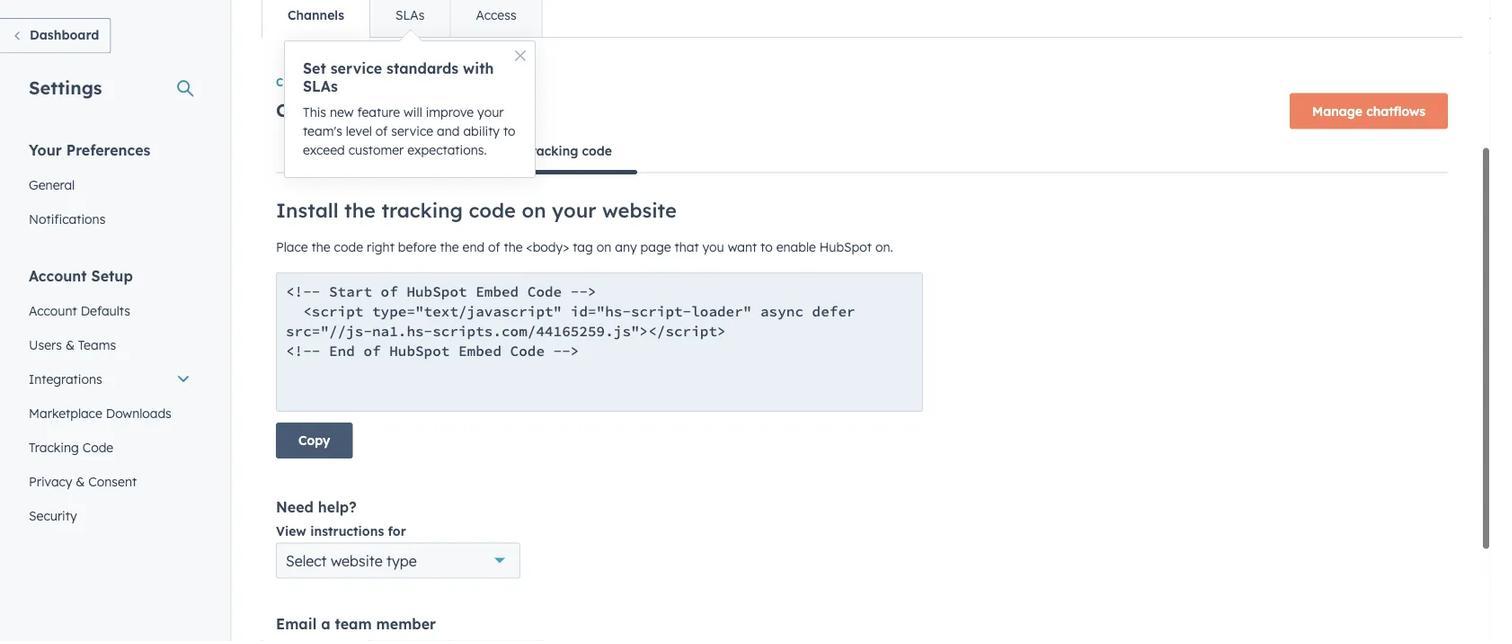 Task type: locate. For each thing, give the bounding box(es) containing it.
& inside privacy & consent link
[[76, 473, 85, 489]]

2 account from the top
[[29, 303, 77, 318]]

your
[[29, 141, 62, 159]]

of
[[376, 72, 388, 88]]

tracking
[[525, 92, 578, 108], [29, 439, 79, 455]]

settings
[[29, 76, 102, 98]]

1 vertical spatial email
[[276, 588, 309, 604]]

1 email from the top
[[276, 564, 317, 582]]

0 vertical spatial your
[[478, 53, 504, 69]]

your up ability
[[478, 53, 504, 69]]

your inside this new feature will improve your team's level of service and ability to exceed customer expectations.
[[478, 53, 504, 69]]

1 horizontal spatial your
[[478, 53, 504, 69]]

developer
[[494, 588, 552, 604]]

marketplace
[[29, 405, 102, 421]]

0 vertical spatial code
[[582, 92, 612, 108]]

the
[[312, 588, 331, 604]]

1 horizontal spatial service
[[391, 72, 434, 88]]

notifications
[[29, 211, 106, 227]]

chat inside banner
[[276, 48, 318, 71]]

chat down channels button
[[276, 48, 318, 71]]

0 vertical spatial to
[[504, 72, 516, 88]]

1 vertical spatial tracking
[[29, 439, 79, 455]]

service
[[331, 9, 382, 27], [391, 72, 434, 88]]

ability
[[463, 72, 500, 88]]

configure button
[[276, 79, 384, 122]]

account up account defaults
[[29, 267, 87, 285]]

availability
[[410, 92, 474, 108]]

service down "will"
[[391, 72, 434, 88]]

chat up new
[[343, 25, 368, 39]]

email a team member email the tracking code to your web developer or admin.
[[276, 564, 612, 604]]

notifications link
[[18, 202, 201, 236]]

0 horizontal spatial chat
[[276, 48, 318, 71]]

1 vertical spatial navigation
[[276, 79, 1449, 124]]

0 vertical spatial tracking
[[525, 92, 578, 108]]

2 navigation from the top
[[276, 79, 1449, 124]]

1 horizontal spatial chat
[[343, 25, 368, 39]]

0 horizontal spatial tracking
[[29, 439, 79, 455]]

1 vertical spatial &
[[76, 473, 85, 489]]

0 vertical spatial &
[[66, 337, 75, 352]]

1 vertical spatial to
[[420, 588, 432, 604]]

users & teams link
[[18, 328, 201, 362]]

0 horizontal spatial code
[[387, 588, 416, 604]]

users & teams
[[29, 337, 116, 352]]

chat banner
[[276, 37, 1449, 79]]

tracking inside account setup element
[[29, 439, 79, 455]]

marketplace downloads
[[29, 405, 172, 421]]

to
[[504, 72, 516, 88], [420, 588, 432, 604]]

configure
[[301, 92, 359, 108]]

code inside email a team member email the tracking code to your web developer or admin.
[[387, 588, 416, 604]]

code
[[582, 92, 612, 108], [387, 588, 416, 604]]

your left web
[[436, 588, 462, 604]]

1 horizontal spatial &
[[76, 473, 85, 489]]

member
[[376, 564, 436, 582]]

tracking code
[[29, 439, 113, 455]]

&
[[66, 337, 75, 352], [76, 473, 85, 489]]

expectations.
[[408, 91, 487, 107]]

code
[[82, 439, 113, 455]]

0 vertical spatial service
[[331, 9, 382, 27]]

1 vertical spatial account
[[29, 303, 77, 318]]

code inside button
[[582, 92, 612, 108]]

& right 'users'
[[66, 337, 75, 352]]

email left a on the bottom left of page
[[276, 564, 317, 582]]

1 vertical spatial code
[[387, 588, 416, 604]]

0 vertical spatial chat
[[343, 25, 368, 39]]

0 horizontal spatial your
[[436, 588, 462, 604]]

account setup
[[29, 267, 133, 285]]

teams
[[78, 337, 116, 352]]

close image
[[515, 0, 526, 11]]

email left the
[[276, 588, 309, 604]]

privacy
[[29, 473, 72, 489]]

1 vertical spatial chat
[[276, 48, 318, 71]]

navigation containing configure
[[276, 79, 1449, 124]]

1 vertical spatial service
[[391, 72, 434, 88]]

0 vertical spatial account
[[29, 267, 87, 285]]

dashboard link
[[0, 18, 111, 53]]

account defaults
[[29, 303, 130, 318]]

or
[[555, 588, 568, 604]]

to down member
[[420, 588, 432, 604]]

tracking code link
[[18, 430, 201, 464]]

service right set
[[331, 9, 382, 27]]

2 email from the top
[[276, 588, 309, 604]]

email
[[276, 564, 317, 582], [276, 588, 309, 604]]

security
[[29, 508, 77, 523]]

& for users
[[66, 337, 75, 352]]

to inside this new feature will improve your team's level of service and ability to exceed customer expectations.
[[504, 72, 516, 88]]

general
[[29, 177, 75, 192]]

navigation
[[276, 20, 1449, 43], [276, 79, 1449, 124]]

0 vertical spatial email
[[276, 564, 317, 582]]

0 vertical spatial navigation
[[276, 20, 1449, 43]]

dashboard
[[30, 27, 99, 43]]

& inside 'users & teams' link
[[66, 337, 75, 352]]

standards
[[387, 9, 459, 27]]

integrations
[[29, 371, 102, 387]]

0 horizontal spatial to
[[420, 588, 432, 604]]

improve
[[426, 53, 474, 69]]

this new feature will improve your team's level of service and ability to exceed customer expectations.
[[303, 53, 516, 107]]

setup
[[91, 267, 133, 285]]

your
[[478, 53, 504, 69], [436, 588, 462, 604]]

account up 'users'
[[29, 303, 77, 318]]

1 account from the top
[[29, 267, 87, 285]]

downloads
[[106, 405, 172, 421]]

tracking inside button
[[525, 92, 578, 108]]

will
[[404, 53, 422, 69]]

1 horizontal spatial code
[[582, 92, 612, 108]]

set service standards with slas tooltip
[[285, 0, 535, 127]]

account
[[29, 267, 87, 285], [29, 303, 77, 318]]

1 navigation from the top
[[276, 20, 1449, 43]]

0 horizontal spatial service
[[331, 9, 382, 27]]

& right privacy at the bottom of page
[[76, 473, 85, 489]]

0 horizontal spatial &
[[66, 337, 75, 352]]

your preferences element
[[18, 140, 201, 236]]

to right ability
[[504, 72, 516, 88]]

1 horizontal spatial to
[[504, 72, 516, 88]]

chat
[[343, 25, 368, 39], [276, 48, 318, 71]]

account for account setup
[[29, 267, 87, 285]]

navigation containing channels
[[276, 20, 1449, 43]]

1 vertical spatial your
[[436, 588, 462, 604]]

and
[[437, 72, 460, 88]]

1 horizontal spatial tracking
[[525, 92, 578, 108]]

set service standards with slas
[[303, 9, 494, 45]]



Task type: vqa. For each thing, say whether or not it's contained in the screenshot.
Share
no



Task type: describe. For each thing, give the bounding box(es) containing it.
to inside email a team member email the tracking code to your web developer or admin.
[[420, 588, 432, 604]]

admin.
[[571, 588, 612, 604]]

slas
[[303, 27, 338, 45]]

account for account defaults
[[29, 303, 77, 318]]

& for privacy
[[76, 473, 85, 489]]

service inside set service standards with slas
[[331, 9, 382, 27]]

channels
[[276, 25, 325, 39]]

exceed
[[303, 91, 345, 107]]

users
[[29, 337, 62, 352]]

account defaults link
[[18, 294, 201, 328]]

set
[[303, 9, 326, 27]]

tracking code button
[[500, 79, 637, 124]]

your preferences
[[29, 141, 151, 159]]

chat inside 'navigation'
[[343, 25, 368, 39]]

level
[[346, 72, 372, 88]]

defaults
[[81, 303, 130, 318]]

web
[[466, 588, 490, 604]]

availability button
[[384, 79, 500, 122]]

feature
[[357, 53, 400, 69]]

integrations button
[[18, 362, 201, 396]]

privacy & consent
[[29, 473, 137, 489]]

tracking code
[[525, 92, 612, 108]]

preferences
[[66, 141, 151, 159]]

channels button
[[276, 21, 325, 43]]

general link
[[18, 168, 201, 202]]

team
[[335, 564, 372, 582]]

tracking
[[335, 588, 384, 604]]

privacy & consent link
[[18, 464, 201, 499]]

with
[[463, 9, 494, 27]]

your inside email a team member email the tracking code to your web developer or admin.
[[436, 588, 462, 604]]

team's
[[303, 72, 343, 88]]

a
[[321, 564, 331, 582]]

tracking for tracking code
[[29, 439, 79, 455]]

new
[[330, 53, 354, 69]]

marketplace downloads link
[[18, 396, 201, 430]]

customer
[[349, 91, 404, 107]]

this
[[303, 53, 326, 69]]

account setup element
[[18, 266, 201, 533]]

security link
[[18, 499, 201, 533]]

tracking for tracking code
[[525, 92, 578, 108]]

Enter email address text field
[[276, 607, 642, 641]]

service inside this new feature will improve your team's level of service and ability to exceed customer expectations.
[[391, 72, 434, 88]]

consent
[[88, 473, 137, 489]]



